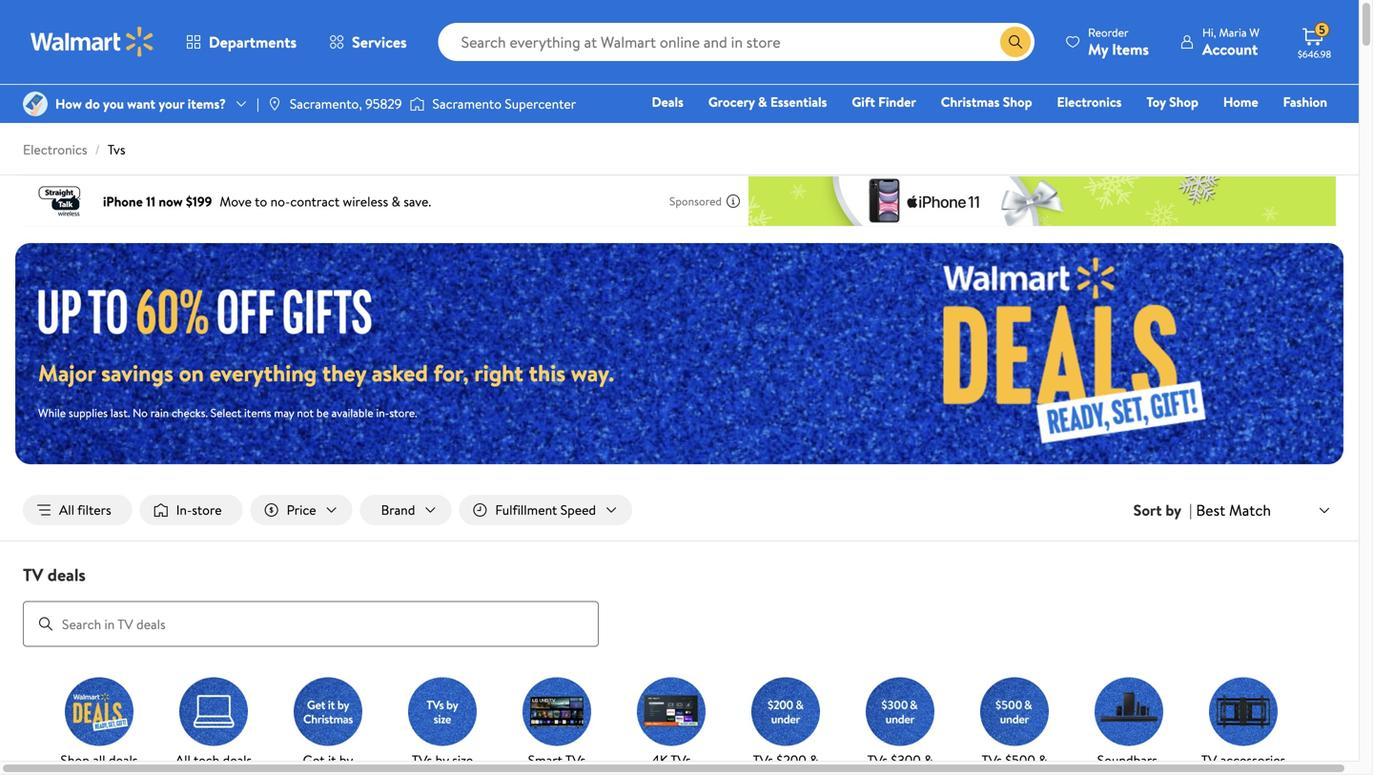 Task type: vqa. For each thing, say whether or not it's contained in the screenshot.
Home
yes



Task type: describe. For each thing, give the bounding box(es) containing it.
sacramento
[[433, 94, 502, 113]]

sort by |
[[1134, 500, 1193, 521]]

brand
[[381, 501, 415, 519]]

soundbars link
[[1080, 678, 1179, 771]]

tech
[[194, 751, 220, 770]]

store
[[192, 501, 222, 519]]

home
[[1224, 93, 1259, 111]]

select
[[211, 405, 242, 421]]

| inside "sort and filter section" element
[[1190, 500, 1193, 521]]

gift inside fashion gift cards
[[1023, 119, 1047, 138]]

0 horizontal spatial |
[[257, 94, 259, 113]]

electronics for electronics / tvs
[[23, 140, 87, 159]]

major savings on everything they asked for, right this way.
[[38, 357, 614, 389]]

on
[[179, 357, 204, 389]]

fashion
[[1284, 93, 1328, 111]]

tvs $200 & under link
[[736, 678, 836, 776]]

1 horizontal spatial electronics link
[[1049, 92, 1131, 112]]

/
[[95, 140, 100, 159]]

95829
[[365, 94, 402, 113]]

soundbars
[[1098, 751, 1161, 770]]

supplies
[[69, 405, 108, 421]]

items?
[[188, 94, 226, 113]]

speed
[[561, 501, 596, 519]]

services button
[[313, 19, 423, 65]]

tvs $200 & under
[[753, 751, 819, 776]]

services
[[352, 31, 407, 52]]

get it by christmas
[[299, 751, 357, 776]]

& for tvs $500 & under
[[1039, 751, 1048, 770]]

grocery & essentials link
[[700, 92, 836, 112]]

hi,
[[1203, 24, 1217, 41]]

one debit link
[[1173, 118, 1255, 139]]

 image for sacramento, 95829
[[267, 96, 282, 112]]

 image for how do you want your items?
[[23, 92, 48, 116]]

fulfillment speed button
[[459, 495, 633, 526]]

one
[[1182, 119, 1210, 138]]

0 horizontal spatial shop
[[61, 751, 90, 770]]

toy shop link
[[1139, 92, 1208, 112]]

fulfillment speed
[[495, 501, 596, 519]]

tv deals
[[23, 563, 86, 587]]

soundbars image
[[1095, 678, 1164, 747]]

toy shop
[[1147, 93, 1199, 111]]

sacramento supercenter
[[433, 94, 576, 113]]

smart tvs link
[[508, 678, 607, 771]]

shop for toy shop
[[1170, 93, 1199, 111]]

brand button
[[360, 495, 452, 526]]

finder
[[879, 93, 917, 111]]

accessories
[[1221, 751, 1286, 770]]

search image
[[38, 617, 53, 632]]

0 horizontal spatial christmas
[[299, 765, 357, 776]]

smart
[[528, 751, 563, 770]]

maria
[[1220, 24, 1247, 41]]

deals link
[[643, 92, 693, 112]]

shop all. image
[[65, 678, 134, 747]]

$200
[[777, 751, 807, 770]]

all for all filters
[[59, 501, 74, 519]]

not
[[297, 405, 314, 421]]

sponsored
[[670, 193, 722, 209]]

best match button
[[1193, 498, 1337, 523]]

Walmart Site-Wide search field
[[438, 23, 1035, 61]]

TV deals search field
[[0, 563, 1359, 647]]

tvs for tvs $500 & under
[[982, 751, 1003, 770]]

cards
[[1050, 119, 1083, 138]]

price
[[287, 501, 316, 519]]

departments button
[[170, 19, 313, 65]]

all tech deals
[[175, 751, 252, 770]]

search icon image
[[1008, 34, 1024, 50]]

gift finder
[[852, 93, 917, 111]]

tvs $300 & under image
[[866, 678, 935, 747]]

tvs for tvs $200 & under
[[753, 751, 774, 770]]

sacramento, 95829
[[290, 94, 402, 113]]

supercenter
[[505, 94, 576, 113]]

items
[[1112, 39, 1150, 60]]

electronics / tvs
[[23, 140, 125, 159]]

tvs $500 & under link
[[965, 678, 1065, 776]]

your
[[159, 94, 184, 113]]

all
[[93, 751, 105, 770]]

best match
[[1197, 500, 1272, 521]]

deals for shop all deals
[[109, 751, 138, 770]]

right
[[475, 357, 524, 389]]

tv for tv accessories
[[1202, 751, 1218, 770]]

tvs $200 & under image
[[752, 678, 820, 747]]

$300
[[891, 751, 921, 770]]

tvs
[[108, 140, 125, 159]]

departments
[[209, 31, 297, 52]]

0 vertical spatial gift
[[852, 93, 876, 111]]

walmart image
[[31, 27, 155, 57]]

walmart+ link
[[1262, 118, 1337, 139]]

home link
[[1215, 92, 1267, 112]]

in-store
[[176, 501, 222, 519]]

tv accessories
[[1202, 751, 1286, 770]]

get
[[303, 751, 325, 770]]

reorder my items
[[1089, 24, 1150, 60]]

walmart+
[[1271, 119, 1328, 138]]

tvs by size image
[[408, 678, 477, 747]]

items
[[244, 405, 271, 421]]

account
[[1203, 39, 1259, 60]]

they
[[322, 357, 366, 389]]

tvs for tvs $300 & under
[[868, 751, 888, 770]]

hi, maria w account
[[1203, 24, 1260, 60]]



Task type: locate. For each thing, give the bounding box(es) containing it.
1 horizontal spatial all
[[175, 751, 191, 770]]

do
[[85, 94, 100, 113]]

gift
[[852, 93, 876, 111], [1023, 119, 1047, 138]]

want
[[127, 94, 156, 113]]

0 horizontal spatial  image
[[23, 92, 48, 116]]

tvs left size
[[412, 751, 432, 770]]

shop up gift cards 'link'
[[1003, 93, 1033, 111]]

tvs $300 & under link
[[851, 678, 950, 776]]

under for $200
[[769, 765, 803, 776]]

& right $200
[[810, 751, 819, 770]]

grocery
[[709, 93, 755, 111]]

under down tvs $300 & under image
[[884, 765, 917, 776]]

toy
[[1147, 93, 1167, 111]]

1 horizontal spatial  image
[[267, 96, 282, 112]]

everything
[[210, 357, 317, 389]]

tv inside tv accessories link
[[1202, 751, 1218, 770]]

rain
[[150, 405, 169, 421]]

essentials
[[771, 93, 827, 111]]

Search in TV deals search field
[[23, 602, 599, 647]]

deals
[[652, 93, 684, 111]]

christmas right finder
[[941, 93, 1000, 111]]

0 horizontal spatial deals
[[47, 563, 86, 587]]

& inside the tvs $500 & under
[[1039, 751, 1048, 770]]

shop tech. image
[[179, 678, 248, 747]]

by right sort
[[1166, 500, 1182, 521]]

shop
[[1003, 93, 1033, 111], [1170, 93, 1199, 111], [61, 751, 90, 770]]

1 vertical spatial |
[[1190, 500, 1193, 521]]

tv up search image
[[23, 563, 43, 587]]

& right $300
[[924, 751, 933, 770]]

0 horizontal spatial all
[[59, 501, 74, 519]]

electronics up cards
[[1058, 93, 1122, 111]]

in-store button
[[140, 495, 243, 526]]

& right grocery
[[758, 93, 768, 111]]

1 vertical spatial gift
[[1023, 119, 1047, 138]]

deals for all tech deals
[[223, 751, 252, 770]]

0 vertical spatial all
[[59, 501, 74, 519]]

my
[[1089, 39, 1109, 60]]

deals inside tv deals search field
[[47, 563, 86, 587]]

tv for tv deals
[[23, 563, 43, 587]]

filters
[[77, 501, 111, 519]]

tvs inside the tvs $200 & under
[[753, 751, 774, 770]]

tv inside tv deals search field
[[23, 563, 43, 587]]

1 horizontal spatial shop
[[1003, 93, 1033, 111]]

0 horizontal spatial walmart black friday deals for days image
[[38, 286, 389, 334]]

1 vertical spatial all
[[175, 751, 191, 770]]

under down tvs $500 & under image
[[998, 765, 1032, 776]]

smart tvs image
[[523, 678, 591, 747]]

electronics
[[1058, 93, 1122, 111], [23, 140, 87, 159]]

2 under from the left
[[884, 765, 917, 776]]

tv accessories link
[[1194, 678, 1294, 771]]

asked
[[372, 357, 428, 389]]

no
[[133, 405, 148, 421]]

0 vertical spatial electronics
[[1058, 93, 1122, 111]]

tvs left $500
[[982, 751, 1003, 770]]

1 vertical spatial tv
[[1202, 751, 1218, 770]]

by right it
[[339, 751, 353, 770]]

match
[[1230, 500, 1272, 521]]

under for $300
[[884, 765, 917, 776]]

0 horizontal spatial tv
[[23, 563, 43, 587]]

by inside get it by christmas
[[339, 751, 353, 770]]

sort and filter section element
[[0, 480, 1359, 541]]

2 horizontal spatial under
[[998, 765, 1032, 776]]

how
[[55, 94, 82, 113]]

christmas down get gifts in time for christmas. image at the bottom of the page
[[299, 765, 357, 776]]

1 vertical spatial electronics
[[23, 140, 87, 159]]

5 tvs from the left
[[868, 751, 888, 770]]

0 horizontal spatial by
[[339, 751, 353, 770]]

all left filters
[[59, 501, 74, 519]]

tv mounts image
[[1210, 678, 1278, 747]]

get it by christmas link
[[279, 678, 378, 776]]

3 tvs from the left
[[671, 751, 691, 770]]

registry link
[[1100, 118, 1166, 139]]

price button
[[250, 495, 353, 526]]

by inside "sort and filter section" element
[[1166, 500, 1182, 521]]

shop for christmas shop
[[1003, 93, 1033, 111]]

under inside the tvs $200 & under
[[769, 765, 803, 776]]

0 vertical spatial tv
[[23, 563, 43, 587]]

all left tech on the bottom
[[175, 751, 191, 770]]

under inside the tvs $500 & under
[[998, 765, 1032, 776]]

1 horizontal spatial |
[[1190, 500, 1193, 521]]

tvs inside the tvs $500 & under
[[982, 751, 1003, 770]]

walmart black friday deals for days image
[[824, 243, 1344, 465], [38, 286, 389, 334]]

gift cards link
[[1015, 118, 1092, 139]]

way.
[[571, 357, 614, 389]]

tvs left $200
[[753, 751, 774, 770]]

tvs for tvs by size
[[412, 751, 432, 770]]

electronics for electronics
[[1058, 93, 1122, 111]]

1 under from the left
[[769, 765, 803, 776]]

& for tvs $300 & under
[[924, 751, 933, 770]]

gift finder link
[[844, 92, 925, 112]]

deals inside shop all deals link
[[109, 751, 138, 770]]

deals right all
[[109, 751, 138, 770]]

fulfillment
[[495, 501, 557, 519]]

tvs right smart
[[566, 751, 586, 770]]

smart tvs
[[528, 751, 586, 770]]

last.
[[111, 405, 130, 421]]

0 vertical spatial |
[[257, 94, 259, 113]]

deals inside all tech deals link
[[223, 751, 252, 770]]

$646.98
[[1298, 48, 1332, 61]]

by
[[1166, 500, 1182, 521], [339, 751, 353, 770], [436, 751, 449, 770]]

tvs inside tvs $300 & under
[[868, 751, 888, 770]]

5
[[1320, 22, 1326, 38]]

tvs $500 & under image
[[981, 678, 1049, 747]]

under inside tvs $300 & under
[[884, 765, 917, 776]]

by left size
[[436, 751, 449, 770]]

get gifts in time for christmas. image
[[294, 678, 363, 747]]

2 tvs from the left
[[566, 751, 586, 770]]

0 horizontal spatial electronics
[[23, 140, 87, 159]]

electronics left /
[[23, 140, 87, 159]]

4k tvs image
[[637, 678, 706, 747]]

in-
[[376, 405, 389, 421]]

0 horizontal spatial gift
[[852, 93, 876, 111]]

2 horizontal spatial deals
[[223, 751, 252, 770]]

you
[[103, 94, 124, 113]]

& inside the tvs $200 & under
[[810, 751, 819, 770]]

savings
[[101, 357, 174, 389]]

tvs right 4k
[[671, 751, 691, 770]]

major
[[38, 357, 96, 389]]

0 horizontal spatial electronics link
[[23, 140, 87, 159]]

 image left sacramento, on the top left of the page
[[267, 96, 282, 112]]

all for all tech deals
[[175, 751, 191, 770]]

 image
[[410, 94, 425, 114]]

gift left finder
[[852, 93, 876, 111]]

best
[[1197, 500, 1226, 521]]

deals
[[47, 563, 86, 587], [109, 751, 138, 770], [223, 751, 252, 770]]

& right $500
[[1039, 751, 1048, 770]]

all tech deals link
[[164, 678, 263, 771]]

& for tvs $200 & under
[[810, 751, 819, 770]]

2 horizontal spatial shop
[[1170, 93, 1199, 111]]

1 horizontal spatial walmart black friday deals for days image
[[824, 243, 1344, 465]]

tvs inside '4k tvs' 'link'
[[671, 751, 691, 770]]

in-
[[176, 501, 192, 519]]

1 horizontal spatial gift
[[1023, 119, 1047, 138]]

grocery & essentials
[[709, 93, 827, 111]]

1 horizontal spatial christmas
[[941, 93, 1000, 111]]

| right items?
[[257, 94, 259, 113]]

4k tvs
[[652, 751, 691, 770]]

1 horizontal spatial under
[[884, 765, 917, 776]]

store.
[[389, 405, 417, 421]]

1 horizontal spatial electronics
[[1058, 93, 1122, 111]]

sacramento,
[[290, 94, 362, 113]]

| left best
[[1190, 500, 1193, 521]]

4k
[[652, 751, 668, 770]]

reorder
[[1089, 24, 1129, 41]]

deals right tech on the bottom
[[223, 751, 252, 770]]

deals up search image
[[47, 563, 86, 587]]

debit
[[1214, 119, 1246, 138]]

3 under from the left
[[998, 765, 1032, 776]]

tvs by size
[[412, 751, 473, 770]]

shop left all
[[61, 751, 90, 770]]

all filters
[[59, 501, 111, 519]]

0 vertical spatial christmas
[[941, 93, 1000, 111]]

 image
[[23, 92, 48, 116], [267, 96, 282, 112]]

& inside tvs $300 & under
[[924, 751, 933, 770]]

Search search field
[[438, 23, 1035, 61]]

size
[[452, 751, 473, 770]]

shop all deals
[[61, 751, 138, 770]]

for,
[[434, 357, 469, 389]]

1 horizontal spatial deals
[[109, 751, 138, 770]]

0 horizontal spatial under
[[769, 765, 803, 776]]

4 tvs from the left
[[753, 751, 774, 770]]

gift left cards
[[1023, 119, 1047, 138]]

tv
[[23, 563, 43, 587], [1202, 751, 1218, 770]]

under for $500
[[998, 765, 1032, 776]]

2 horizontal spatial by
[[1166, 500, 1182, 521]]

under down "tvs $200 & under" image
[[769, 765, 803, 776]]

electronics link left /
[[23, 140, 87, 159]]

by for sort
[[1166, 500, 1182, 521]]

6 tvs from the left
[[982, 751, 1003, 770]]

tv left accessories
[[1202, 751, 1218, 770]]

tvs $300 & under
[[868, 751, 933, 776]]

by for tvs
[[436, 751, 449, 770]]

1 tvs from the left
[[412, 751, 432, 770]]

 image left how
[[23, 92, 48, 116]]

&
[[758, 93, 768, 111], [810, 751, 819, 770], [924, 751, 933, 770], [1039, 751, 1048, 770]]

1 horizontal spatial by
[[436, 751, 449, 770]]

while supplies last. no rain checks. select items may not be available in-store.
[[38, 405, 417, 421]]

fashion link
[[1275, 92, 1337, 112]]

1 vertical spatial christmas
[[299, 765, 357, 776]]

1 horizontal spatial tv
[[1202, 751, 1218, 770]]

shop right the toy
[[1170, 93, 1199, 111]]

1 vertical spatial electronics link
[[23, 140, 87, 159]]

all inside button
[[59, 501, 74, 519]]

christmas
[[941, 93, 1000, 111], [299, 765, 357, 776]]

tvs left $300
[[868, 751, 888, 770]]

electronics link up cards
[[1049, 92, 1131, 112]]

0 vertical spatial electronics link
[[1049, 92, 1131, 112]]

fashion gift cards
[[1023, 93, 1328, 138]]

tvs inside the tvs by size link
[[412, 751, 432, 770]]

tvs inside smart tvs link
[[566, 751, 586, 770]]



